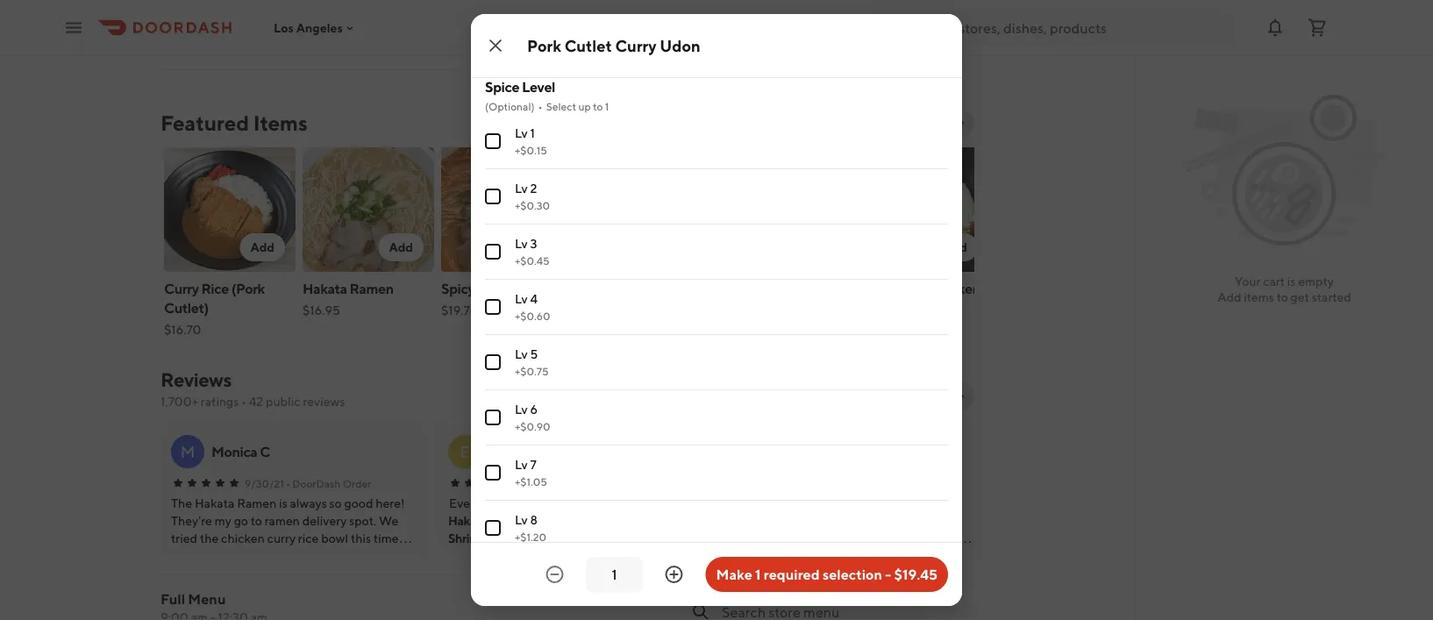 Task type: describe. For each thing, give the bounding box(es) containing it.
lv for lv 4
[[515, 292, 528, 306]]

satsuma ramen image
[[719, 147, 850, 272]]

started
[[1312, 290, 1352, 304]]

your
[[1235, 274, 1261, 289]]

hakata inside spicy hakata ramen $19.70
[[477, 280, 522, 297]]

spice level group
[[485, 77, 948, 620]]

lv 6 +$0.90
[[515, 402, 551, 433]]

featured items heading
[[161, 109, 308, 137]]

c
[[260, 444, 270, 460]]

curry rice (chicken karaage) $16.70
[[857, 280, 981, 337]]

public
[[266, 394, 301, 409]]

add for curry rice (pork cutlet)
[[250, 240, 275, 254]]

• for spice
[[538, 100, 543, 112]]

pork cutlet curry udon dialog
[[471, 0, 963, 620]]

curry for curry rice (chicken karaage)
[[857, 280, 892, 297]]

lv for lv 6
[[515, 402, 528, 417]]

spicy hakata ramen $19.70
[[441, 280, 568, 318]]

add button for spicy hakata ramen
[[517, 233, 562, 261]]

lv for lv 7
[[515, 458, 528, 472]]

hakata ramen shrimp and pork wonton
[[448, 514, 584, 546]]

+$0.45
[[515, 254, 550, 267]]

Current quantity is 1 number field
[[597, 565, 632, 584]]

+$1.05
[[515, 476, 547, 488]]

(chicken
[[924, 280, 981, 297]]

karaage)
[[857, 300, 913, 316]]

3
[[530, 236, 537, 251]]

6
[[530, 402, 538, 417]]

8
[[530, 513, 538, 527]]

lv 5 +$0.75
[[515, 347, 549, 377]]

menu
[[188, 591, 226, 608]]

(pork
[[231, 280, 265, 297]]

+$0.90
[[515, 420, 551, 433]]

spice
[[485, 79, 520, 95]]

e
[[460, 442, 470, 461]]

add review button
[[804, 383, 894, 411]]

up
[[579, 100, 591, 112]]

make
[[716, 566, 753, 583]]

lv for lv 8
[[515, 513, 528, 527]]

add button for hakata ramen
[[379, 233, 424, 261]]

ramen for hakata ramen $16.95
[[350, 280, 394, 297]]

increase quantity by 1 image
[[664, 564, 685, 585]]

full menu
[[161, 591, 226, 608]]

$19.45 button
[[576, 144, 715, 349]]

large
[[547, 13, 579, 27]]

level
[[522, 79, 555, 95]]

add left review
[[815, 389, 839, 404]]

1,700+
[[161, 394, 198, 409]]

angelica
[[766, 444, 820, 460]]

hakata ramen button
[[448, 512, 528, 530]]

ratings
[[201, 394, 239, 409]]

spicy
[[441, 280, 475, 297]]

items
[[1244, 290, 1275, 304]]

5
[[530, 347, 538, 361]]

full
[[161, 591, 185, 608]]

curry rice (pork cutlet) image
[[164, 147, 296, 272]]

add button for curry rice (chicken karaage)
[[933, 233, 978, 261]]

ramen for hakata ramen shrimp and pork wonton
[[489, 514, 528, 528]]

$19.45 inside button
[[894, 566, 938, 583]]

curry for curry rice (pork cutlet)
[[164, 280, 199, 297]]

reviews 1,700+ ratings • 42 public reviews
[[161, 369, 345, 409]]

rice for cutlet)
[[201, 280, 229, 297]]

reviews
[[161, 369, 231, 391]]

los angeles button
[[274, 20, 357, 35]]

add for hakata ramen
[[389, 240, 413, 254]]

$19.70
[[441, 303, 479, 318]]

extra large +$6.50
[[515, 13, 579, 43]]

pork inside hakata ramen shrimp and pork wonton
[[512, 531, 537, 546]]

cart
[[1264, 274, 1285, 289]]

monica
[[211, 444, 257, 460]]

• for reviews
[[241, 394, 246, 409]]

Item Search search field
[[722, 603, 961, 620]]

add for spicy hakata ramen
[[528, 240, 552, 254]]

hakata ramen $16.95
[[303, 280, 394, 318]]

hakata for hakata ramen $16.95
[[303, 280, 347, 297]]

order
[[343, 477, 372, 490]]

shrimp and pork wonton button
[[448, 530, 584, 547]]

add review
[[815, 389, 884, 404]]

-
[[886, 566, 892, 583]]

$16.95
[[303, 303, 340, 318]]

spicy hakata ramen image
[[441, 147, 573, 272]]

curry inside pork cutlet curry udon dialog
[[616, 36, 657, 55]]

get
[[1291, 290, 1310, 304]]

next button of carousel image
[[954, 116, 968, 130]]

9/30/21
[[245, 477, 284, 490]]

featured
[[161, 110, 249, 135]]

lv 3 +$0.45
[[515, 236, 550, 267]]

2
[[530, 181, 537, 196]]

rice for karaage)
[[894, 280, 922, 297]]

lv for lv 2
[[515, 181, 528, 196]]

9/11/23
[[522, 477, 558, 490]]

lv for lv 1
[[515, 126, 528, 140]]

1 inside spice level (optional) • select up to 1
[[605, 100, 609, 112]]

items
[[253, 110, 308, 135]]

1 horizontal spatial a
[[823, 444, 833, 460]]



Task type: locate. For each thing, give the bounding box(es) containing it.
hakata inside hakata ramen $16.95
[[303, 280, 347, 297]]

1 lv from the top
[[515, 126, 528, 140]]

1 horizontal spatial curry
[[616, 36, 657, 55]]

angeles
[[296, 20, 343, 35]]

ramen inside spicy hakata ramen $19.70
[[524, 280, 568, 297]]

a right angelica
[[823, 444, 833, 460]]

curry left "udon"
[[616, 36, 657, 55]]

selection
[[823, 566, 883, 583]]

make 1 required selection - $19.45 button
[[706, 557, 948, 592]]

curry up karaage)
[[857, 280, 892, 297]]

1 vertical spatial to
[[1277, 290, 1289, 304]]

decrease quantity by 1 image
[[544, 564, 565, 585]]

lv left 5
[[515, 347, 528, 361]]

previous image
[[919, 390, 933, 404]]

lv inside lv 8 +$1.20
[[515, 513, 528, 527]]

2 add button from the left
[[379, 233, 424, 261]]

1 right up
[[605, 100, 609, 112]]

0 horizontal spatial a
[[737, 442, 748, 461]]

1 horizontal spatial rice
[[894, 280, 922, 297]]

add down "your"
[[1218, 290, 1242, 304]]

rice inside curry rice (chicken karaage) $16.70
[[894, 280, 922, 297]]

to for cart
[[1277, 290, 1289, 304]]

make 1 required selection - $19.45
[[716, 566, 938, 583]]

2 lv from the top
[[515, 181, 528, 196]]

to inside spice level (optional) • select up to 1
[[593, 100, 603, 112]]

lv left 8 on the bottom of page
[[515, 513, 528, 527]]

1 for make 1 required selection - $19.45
[[756, 566, 761, 583]]

$19.45 inside 'button'
[[580, 322, 617, 337]]

1 horizontal spatial 1
[[605, 100, 609, 112]]

a
[[737, 442, 748, 461], [823, 444, 833, 460]]

add down the +$0.30
[[528, 240, 552, 254]]

curry rice (chicken karaage) image
[[857, 147, 989, 272]]

0 vertical spatial 1
[[605, 100, 609, 112]]

0 horizontal spatial •
[[241, 394, 246, 409]]

4 lv from the top
[[515, 292, 528, 306]]

2 $16.70 from the left
[[857, 322, 894, 337]]

2 horizontal spatial •
[[538, 100, 543, 112]]

$16.70 inside curry rice (pork cutlet) $16.70
[[164, 322, 201, 337]]

lv left 6
[[515, 402, 528, 417]]

ramen up 'shrimp and pork wonton' button
[[489, 514, 528, 528]]

• inside spice level (optional) • select up to 1
[[538, 100, 543, 112]]

lv for lv 5
[[515, 347, 528, 361]]

lv for lv 3
[[515, 236, 528, 251]]

curry inside curry rice (pork cutlet) $16.70
[[164, 280, 199, 297]]

next image
[[954, 390, 968, 404]]

none radio inside pork cutlet curry udon dialog
[[485, 20, 501, 36]]

lv inside lv 2 +$0.30
[[515, 181, 528, 196]]

los
[[274, 20, 294, 35]]

$16.70
[[164, 322, 201, 337], [857, 322, 894, 337]]

4
[[530, 292, 538, 306]]

hakata ramen image
[[303, 147, 434, 272]]

rice up karaage)
[[894, 280, 922, 297]]

a left angelica
[[737, 442, 748, 461]]

0 horizontal spatial rice
[[201, 280, 229, 297]]

1 horizontal spatial $19.45
[[894, 566, 938, 583]]

+$0.75
[[515, 365, 549, 377]]

2 horizontal spatial curry
[[857, 280, 892, 297]]

add button down the +$0.30
[[517, 233, 562, 261]]

wonton
[[539, 531, 584, 546]]

add for curry rice (chicken karaage)
[[944, 240, 968, 254]]

erika
[[489, 444, 520, 460]]

42
[[249, 394, 263, 409]]

pork cutlet curry udon image
[[580, 147, 712, 272]]

close pork cutlet curry udon image
[[485, 35, 506, 56]]

1 right make
[[756, 566, 761, 583]]

cutlet)
[[164, 300, 209, 316]]

monica c
[[211, 444, 270, 460]]

lv inside lv 4 +$0.60
[[515, 292, 528, 306]]

0 horizontal spatial curry
[[164, 280, 199, 297]]

to left get
[[1277, 290, 1289, 304]]

0 horizontal spatial $19.45
[[580, 322, 617, 337]]

add button up (pork
[[240, 233, 285, 261]]

pork
[[527, 36, 562, 55], [512, 531, 537, 546]]

+$0.60
[[515, 310, 551, 322]]

None checkbox
[[485, 133, 501, 149], [485, 244, 501, 260], [485, 354, 501, 370], [485, 410, 501, 426], [485, 133, 501, 149], [485, 244, 501, 260], [485, 354, 501, 370], [485, 410, 501, 426]]

$16.70 for karaage)
[[857, 322, 894, 337]]

2 vertical spatial 1
[[756, 566, 761, 583]]

1 vertical spatial •
[[241, 394, 246, 409]]

+$0.15
[[515, 144, 547, 156]]

•
[[538, 100, 543, 112], [241, 394, 246, 409], [286, 477, 290, 490]]

1 horizontal spatial $16.70
[[857, 322, 894, 337]]

required
[[764, 566, 820, 583]]

your cart is empty add items to get started
[[1218, 274, 1352, 304]]

spice level (optional) • select up to 1
[[485, 79, 609, 112]]

m
[[180, 442, 195, 461]]

add button for curry rice (pork cutlet)
[[240, 233, 285, 261]]

lv inside lv 5 +$0.75
[[515, 347, 528, 361]]

0 vertical spatial to
[[593, 100, 603, 112]]

hakata for hakata ramen shrimp and pork wonton
[[448, 514, 487, 528]]

empty
[[1299, 274, 1334, 289]]

lv left 3
[[515, 236, 528, 251]]

6 lv from the top
[[515, 402, 528, 417]]

curry inside curry rice (chicken karaage) $16.70
[[857, 280, 892, 297]]

0 vertical spatial $19.45
[[580, 322, 617, 337]]

lv up +$0.15
[[515, 126, 528, 140]]

add button up (chicken
[[933, 233, 978, 261]]

0 vertical spatial pork
[[527, 36, 562, 55]]

$16.70 down "cutlet)"
[[164, 322, 201, 337]]

udon
[[660, 36, 701, 55]]

p
[[523, 444, 532, 460]]

ramen inside hakata ramen shrimp and pork wonton
[[489, 514, 528, 528]]

2 rice from the left
[[894, 280, 922, 297]]

• right 9/30/21
[[286, 477, 290, 490]]

3 add button from the left
[[517, 233, 562, 261]]

3 lv from the top
[[515, 236, 528, 251]]

ramen
[[350, 280, 394, 297], [524, 280, 568, 297], [489, 514, 528, 528]]

1
[[605, 100, 609, 112], [530, 126, 535, 140], [756, 566, 761, 583]]

erika p
[[489, 444, 532, 460]]

+$1.20
[[515, 531, 547, 543]]

+$0.30
[[515, 199, 550, 211]]

open menu image
[[63, 17, 84, 38]]

lv 4 +$0.60
[[515, 292, 551, 322]]

is
[[1288, 274, 1296, 289]]

• inside reviews 1,700+ ratings • 42 public reviews
[[241, 394, 246, 409]]

lv 7 +$1.05
[[515, 458, 547, 488]]

1 up +$0.15
[[530, 126, 535, 140]]

lv left 2
[[515, 181, 528, 196]]

lv left 4
[[515, 292, 528, 306]]

add up hakata ramen $16.95
[[389, 240, 413, 254]]

7
[[530, 458, 537, 472]]

8 lv from the top
[[515, 513, 528, 527]]

$16.70 down karaage)
[[857, 322, 894, 337]]

hakata left 4
[[477, 280, 522, 297]]

to right up
[[593, 100, 603, 112]]

None radio
[[485, 20, 501, 36]]

angelica a
[[766, 444, 833, 460]]

pork down extra at the left top
[[527, 36, 562, 55]]

pork down 8 on the bottom of page
[[512, 531, 537, 546]]

lv inside lv 6 +$0.90
[[515, 402, 528, 417]]

rice inside curry rice (pork cutlet) $16.70
[[201, 280, 229, 297]]

1 horizontal spatial •
[[286, 477, 290, 490]]

curry up "cutlet)"
[[164, 280, 199, 297]]

add button up hakata ramen $16.95
[[379, 233, 424, 261]]

pork cutlet curry udon
[[527, 36, 701, 55]]

doordash
[[292, 477, 341, 490]]

$16.70 inside curry rice (chicken karaage) $16.70
[[857, 322, 894, 337]]

1 $16.70 from the left
[[164, 322, 201, 337]]

0 horizontal spatial 1
[[530, 126, 535, 140]]

rice left (pork
[[201, 280, 229, 297]]

• doordash order
[[286, 477, 372, 490]]

7 lv from the top
[[515, 458, 528, 472]]

featured items
[[161, 110, 308, 135]]

1 inside lv 1 +$0.15
[[530, 126, 535, 140]]

curry rice (pork cutlet) $16.70
[[164, 280, 265, 337]]

to
[[593, 100, 603, 112], [1277, 290, 1289, 304]]

review
[[842, 389, 884, 404]]

1 for lv 1 +$0.15
[[530, 126, 535, 140]]

add up (chicken
[[944, 240, 968, 254]]

(optional)
[[485, 100, 535, 112]]

lv 1 +$0.15
[[515, 126, 547, 156]]

+$6.50
[[515, 31, 550, 43]]

lv inside lv 7 +$1.05
[[515, 458, 528, 472]]

to inside your cart is empty add items to get started
[[1277, 290, 1289, 304]]

1 horizontal spatial to
[[1277, 290, 1289, 304]]

ramen up +$0.60
[[524, 280, 568, 297]]

pork inside pork cutlet curry udon dialog
[[527, 36, 562, 55]]

hakata
[[303, 280, 347, 297], [477, 280, 522, 297], [448, 514, 487, 528]]

reviews
[[303, 394, 345, 409]]

hakata inside hakata ramen shrimp and pork wonton
[[448, 514, 487, 528]]

$16.70 for cutlet)
[[164, 322, 201, 337]]

select
[[546, 100, 577, 112]]

1 vertical spatial $19.45
[[894, 566, 938, 583]]

hakata up the $16.95 at the left of page
[[303, 280, 347, 297]]

extra
[[515, 13, 545, 27]]

1 rice from the left
[[201, 280, 229, 297]]

shrimp
[[448, 531, 487, 546]]

rice
[[201, 280, 229, 297], [894, 280, 922, 297]]

curry
[[616, 36, 657, 55], [164, 280, 199, 297], [857, 280, 892, 297]]

and
[[489, 531, 510, 546]]

None checkbox
[[485, 189, 501, 204], [485, 299, 501, 315], [485, 465, 501, 481], [485, 520, 501, 536], [485, 189, 501, 204], [485, 299, 501, 315], [485, 465, 501, 481], [485, 520, 501, 536]]

lv inside lv 1 +$0.15
[[515, 126, 528, 140]]

lv left 7
[[515, 458, 528, 472]]

1 vertical spatial pork
[[512, 531, 537, 546]]

• left 42
[[241, 394, 246, 409]]

0 horizontal spatial $16.70
[[164, 322, 201, 337]]

0 horizontal spatial to
[[593, 100, 603, 112]]

2 vertical spatial •
[[286, 477, 290, 490]]

reviews link
[[161, 369, 231, 391]]

1 vertical spatial 1
[[530, 126, 535, 140]]

$19.45
[[580, 322, 617, 337], [894, 566, 938, 583]]

1 inside button
[[756, 566, 761, 583]]

ramen inside hakata ramen $16.95
[[350, 280, 394, 297]]

hakata up shrimp
[[448, 514, 487, 528]]

lv
[[515, 126, 528, 140], [515, 181, 528, 196], [515, 236, 528, 251], [515, 292, 528, 306], [515, 347, 528, 361], [515, 402, 528, 417], [515, 458, 528, 472], [515, 513, 528, 527]]

0 items, open order cart image
[[1307, 17, 1328, 38]]

add inside your cart is empty add items to get started
[[1218, 290, 1242, 304]]

lv 2 +$0.30
[[515, 181, 550, 211]]

4 add button from the left
[[933, 233, 978, 261]]

lv inside the lv 3 +$0.45
[[515, 236, 528, 251]]

5 lv from the top
[[515, 347, 528, 361]]

0 vertical spatial •
[[538, 100, 543, 112]]

• down level
[[538, 100, 543, 112]]

1 add button from the left
[[240, 233, 285, 261]]

cutlet
[[565, 36, 612, 55]]

2 horizontal spatial 1
[[756, 566, 761, 583]]

los angeles
[[274, 20, 343, 35]]

add up (pork
[[250, 240, 275, 254]]

notification bell image
[[1265, 17, 1286, 38]]

to for level
[[593, 100, 603, 112]]

lv 8 +$1.20
[[515, 513, 547, 543]]

ramen down hakata ramen 'image'
[[350, 280, 394, 297]]



Task type: vqa. For each thing, say whether or not it's contained in the screenshot.
first $16.70
yes



